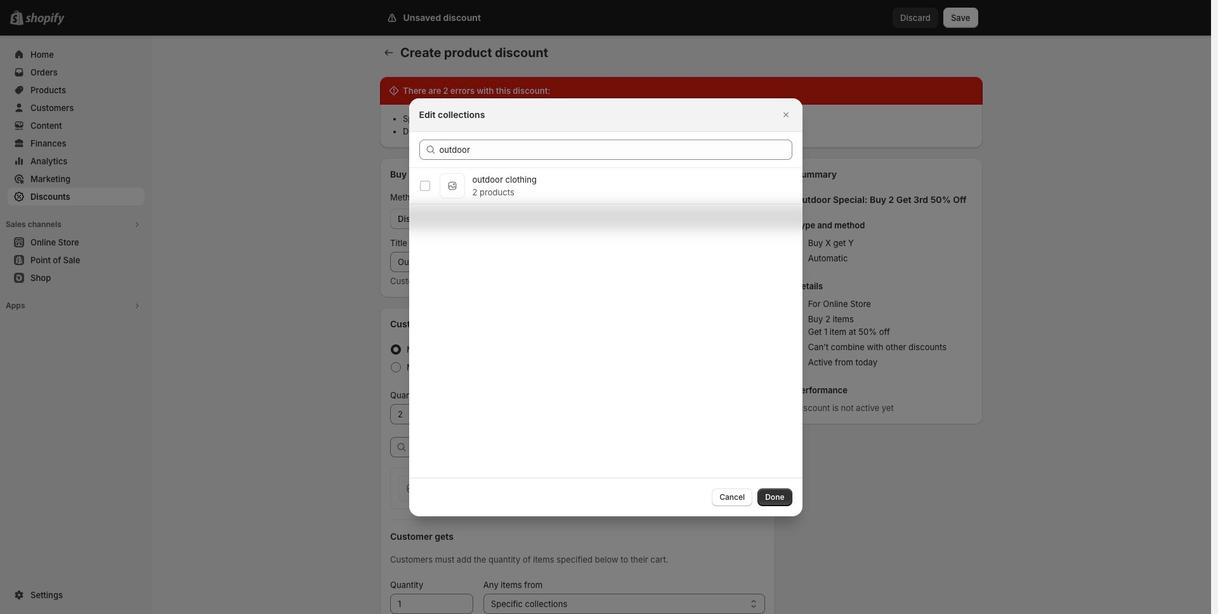 Task type: locate. For each thing, give the bounding box(es) containing it.
Search collections text field
[[440, 139, 793, 160]]

dialog
[[0, 98, 1212, 516]]



Task type: vqa. For each thing, say whether or not it's contained in the screenshot.
SHOPIFY image in the left of the page
yes



Task type: describe. For each thing, give the bounding box(es) containing it.
shopify image
[[25, 13, 65, 25]]



